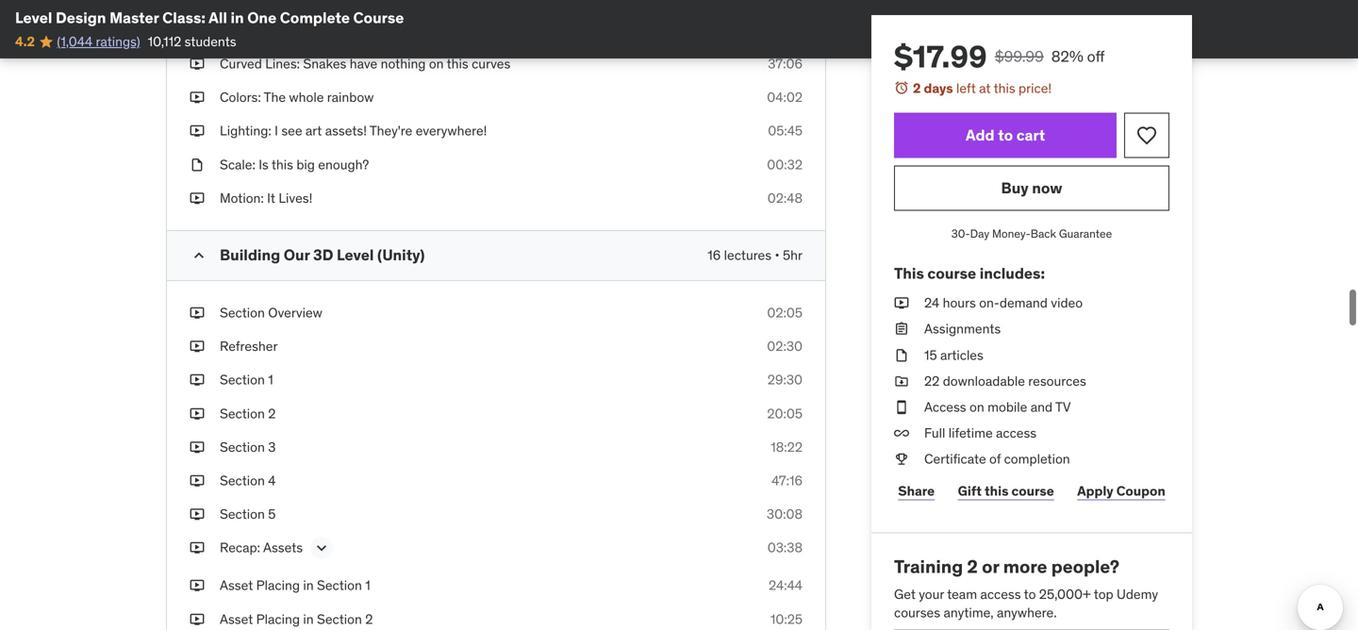 Task type: locate. For each thing, give the bounding box(es) containing it.
section left "4" on the bottom of the page
[[220, 472, 265, 489]]

rainbow
[[327, 89, 374, 106]]

see
[[281, 122, 302, 139]]

0 horizontal spatial 1
[[268, 371, 273, 388]]

section for section 2
[[220, 405, 265, 422]]

xsmall image
[[190, 88, 205, 107], [190, 189, 205, 208], [894, 346, 909, 364], [894, 372, 909, 391], [894, 398, 909, 417], [894, 450, 909, 469], [190, 472, 205, 490], [190, 505, 205, 524], [190, 577, 205, 595], [190, 610, 205, 629]]

0 vertical spatial lines:
[[267, 22, 302, 39]]

(1,044
[[57, 33, 93, 50]]

0 vertical spatial 1
[[268, 371, 273, 388]]

0 horizontal spatial level
[[15, 8, 52, 27]]

this left curves
[[447, 55, 469, 72]]

xsmall image
[[190, 21, 205, 40], [190, 55, 205, 73], [190, 122, 205, 140], [190, 155, 205, 174], [894, 294, 909, 312], [190, 304, 205, 322], [894, 320, 909, 338], [190, 337, 205, 356], [190, 371, 205, 389], [190, 405, 205, 423], [894, 424, 909, 443], [190, 438, 205, 457], [190, 539, 205, 557]]

1
[[268, 371, 273, 388], [365, 577, 370, 594]]

access on mobile and tv
[[925, 399, 1071, 416]]

1 placing from the top
[[256, 577, 300, 594]]

1 vertical spatial asset
[[220, 611, 253, 628]]

this
[[447, 55, 469, 72], [994, 80, 1016, 97], [272, 156, 293, 173], [985, 482, 1009, 499]]

1 vertical spatial in
[[303, 577, 314, 594]]

placing for asset placing in section  2
[[256, 611, 300, 628]]

xsmall image down 10,112 students
[[190, 55, 205, 73]]

section down asset placing in section 1
[[317, 611, 362, 628]]

on right "nothing"
[[429, 55, 444, 72]]

level up 4.2
[[15, 8, 52, 27]]

02:05
[[767, 304, 803, 321]]

1 down refresher
[[268, 371, 273, 388]]

22 downloadable resources
[[925, 373, 1087, 389]]

1 vertical spatial level
[[337, 245, 374, 265]]

now
[[1032, 178, 1063, 198]]

0 vertical spatial placing
[[256, 577, 300, 594]]

to inside 'training 2 or more people? get your team access to 25,000+ top udemy courses anytime, anywhere.'
[[1024, 586, 1036, 603]]

full lifetime access
[[925, 425, 1037, 442]]

xsmall image left lighting:
[[190, 122, 205, 140]]

24
[[925, 294, 940, 311]]

high
[[335, 22, 361, 39]]

section down "section 1"
[[220, 405, 265, 422]]

1 vertical spatial course
[[1012, 482, 1054, 499]]

training 2 or more people? get your team access to 25,000+ top udemy courses anytime, anywhere.
[[894, 555, 1159, 621]]

placing
[[256, 577, 300, 594], [256, 611, 300, 628]]

1 vertical spatial access
[[981, 586, 1021, 603]]

course up hours
[[928, 264, 977, 283]]

on
[[429, 55, 444, 72], [970, 399, 985, 416]]

0 vertical spatial to
[[998, 125, 1013, 145]]

alarm image
[[894, 80, 909, 95]]

access down or
[[981, 586, 1021, 603]]

47:16
[[772, 472, 803, 489]]

in down asset placing in section 1
[[303, 611, 314, 628]]

4
[[268, 472, 276, 489]]

2 placing from the top
[[256, 611, 300, 628]]

section down show lecture description icon
[[317, 577, 362, 594]]

30:08
[[767, 506, 803, 523]]

section left "5"
[[220, 506, 265, 523]]

section left the 3
[[220, 439, 265, 456]]

mobile
[[988, 399, 1028, 416]]

1 up the asset placing in section  2
[[365, 577, 370, 594]]

2 vertical spatial in
[[303, 611, 314, 628]]

lines: up the
[[265, 55, 300, 72]]

section up section 2
[[220, 371, 265, 388]]

2 right alarm icon
[[913, 80, 921, 97]]

24 hours on-demand video
[[925, 294, 1083, 311]]

29:30
[[768, 371, 803, 388]]

0 horizontal spatial to
[[998, 125, 1013, 145]]

on up full lifetime access
[[970, 399, 985, 416]]

1 horizontal spatial 1
[[365, 577, 370, 594]]

2 asset from the top
[[220, 611, 253, 628]]

tv
[[1056, 399, 1071, 416]]

udemy
[[1117, 586, 1159, 603]]

add
[[966, 125, 995, 145]]

show lecture description image
[[312, 539, 331, 558]]

days
[[924, 80, 953, 97]]

1 vertical spatial placing
[[256, 611, 300, 628]]

building
[[220, 245, 280, 265]]

share button
[[894, 472, 939, 510]]

vertical
[[220, 22, 264, 39]]

level right 3d
[[337, 245, 374, 265]]

1 vertical spatial lines:
[[265, 55, 300, 72]]

lines: for curved
[[265, 55, 300, 72]]

xsmall image left refresher
[[190, 337, 205, 356]]

access down mobile at the right bottom of page
[[996, 425, 1037, 442]]

to up anywhere.
[[1024, 586, 1036, 603]]

course
[[928, 264, 977, 283], [1012, 482, 1054, 499]]

back
[[1031, 226, 1057, 241]]

2 left or
[[967, 555, 978, 578]]

00:32
[[767, 156, 803, 173]]

ratings)
[[96, 33, 140, 50]]

includes:
[[980, 264, 1045, 283]]

guarantee
[[1059, 226, 1112, 241]]

access
[[996, 425, 1037, 442], [981, 586, 1021, 603]]

4.2
[[15, 33, 35, 50]]

0 horizontal spatial course
[[928, 264, 977, 283]]

section for section 5
[[220, 506, 265, 523]]

3d
[[313, 245, 333, 265]]

30-
[[952, 226, 970, 241]]

0 vertical spatial level
[[15, 8, 52, 27]]

this
[[894, 264, 924, 283]]

curved
[[220, 55, 262, 72]]

course down completion
[[1012, 482, 1054, 499]]

1 asset from the top
[[220, 577, 253, 594]]

in up the asset placing in section  2
[[303, 577, 314, 594]]

37:06
[[768, 55, 803, 72]]

building our  3d level (unity)
[[220, 245, 425, 265]]

$17.99 $99.99 82% off
[[894, 38, 1105, 75]]

xsmall image left the 'all'
[[190, 21, 205, 40]]

section for section 3
[[220, 439, 265, 456]]

asset down recap:
[[220, 577, 253, 594]]

2 down asset placing in section 1
[[365, 611, 373, 628]]

more
[[1003, 555, 1048, 578]]

to left cart
[[998, 125, 1013, 145]]

section for section 4
[[220, 472, 265, 489]]

our
[[284, 245, 310, 265]]

2 inside 'training 2 or more people? get your team access to 25,000+ top udemy courses anytime, anywhere.'
[[967, 555, 978, 578]]

05:45
[[768, 122, 803, 139]]

0 vertical spatial access
[[996, 425, 1037, 442]]

lines: left how
[[267, 22, 302, 39]]

colors: the whole rainbow
[[220, 89, 374, 106]]

cart
[[1017, 125, 1045, 145]]

lifetime
[[949, 425, 993, 442]]

get
[[894, 586, 916, 603]]

in right the 'all'
[[231, 8, 244, 27]]

section up refresher
[[220, 304, 265, 321]]

$17.99
[[894, 38, 987, 75]]

1 vertical spatial 1
[[365, 577, 370, 594]]

placing down the assets
[[256, 577, 300, 594]]

asset down asset placing in section 1
[[220, 611, 253, 628]]

5
[[268, 506, 276, 523]]

1 horizontal spatial course
[[1012, 482, 1054, 499]]

overview
[[268, 304, 323, 321]]

placing down asset placing in section 1
[[256, 611, 300, 628]]

82%
[[1052, 47, 1084, 66]]

22
[[925, 373, 940, 389]]

1 horizontal spatial on
[[970, 399, 985, 416]]

level
[[15, 8, 52, 27], [337, 245, 374, 265]]

1 horizontal spatial to
[[1024, 586, 1036, 603]]

you
[[388, 22, 409, 39]]

in
[[231, 8, 244, 27], [303, 577, 314, 594], [303, 611, 314, 628]]

2 up the 3
[[268, 405, 276, 422]]

your
[[919, 586, 944, 603]]

certificate
[[925, 451, 986, 468]]

students
[[185, 33, 236, 50]]

asset placing in section 1
[[220, 577, 370, 594]]

section 4
[[220, 472, 276, 489]]

people?
[[1052, 555, 1120, 578]]

video
[[1051, 294, 1083, 311]]

or
[[982, 555, 999, 578]]

0 vertical spatial asset
[[220, 577, 253, 594]]

0 horizontal spatial on
[[429, 55, 444, 72]]

this right is
[[272, 156, 293, 173]]

vertical lines: how high can you go?
[[220, 22, 434, 39]]

1 vertical spatial to
[[1024, 586, 1036, 603]]



Task type: vqa. For each thing, say whether or not it's contained in the screenshot.


Task type: describe. For each thing, give the bounding box(es) containing it.
section 3
[[220, 439, 276, 456]]

price!
[[1019, 80, 1052, 97]]

wishlist image
[[1136, 124, 1158, 147]]

motion: it lives!
[[220, 190, 313, 207]]

left
[[957, 80, 976, 97]]

share
[[898, 482, 935, 499]]

courses
[[894, 604, 941, 621]]

assignments
[[925, 320, 1001, 337]]

is
[[259, 156, 269, 173]]

•
[[775, 247, 780, 264]]

lighting: i see art assets! they're everywhere!
[[220, 122, 487, 139]]

curves
[[472, 55, 511, 72]]

section 1
[[220, 371, 273, 388]]

xsmall image left section 2
[[190, 405, 205, 423]]

off
[[1087, 47, 1105, 66]]

xsmall image down this
[[894, 320, 909, 338]]

asset placing in section  2
[[220, 611, 373, 628]]

xsmall image down small icon
[[190, 304, 205, 322]]

this right at
[[994, 80, 1016, 97]]

design
[[56, 8, 106, 27]]

scale:
[[220, 156, 256, 173]]

1 vertical spatial on
[[970, 399, 985, 416]]

add to cart
[[966, 125, 1045, 145]]

art
[[306, 122, 322, 139]]

0 vertical spatial course
[[928, 264, 977, 283]]

2 days left at this price!
[[913, 80, 1052, 97]]

articles
[[940, 346, 984, 363]]

add to cart button
[[894, 113, 1117, 158]]

recap:
[[220, 539, 260, 556]]

the
[[264, 89, 286, 106]]

how
[[305, 22, 332, 39]]

of
[[990, 451, 1001, 468]]

15
[[925, 346, 937, 363]]

0 vertical spatial in
[[231, 8, 244, 27]]

xsmall image left "24"
[[894, 294, 909, 312]]

5hr
[[783, 247, 803, 264]]

buy
[[1001, 178, 1029, 198]]

asset for asset placing in section  2
[[220, 611, 253, 628]]

section for section 1
[[220, 371, 265, 388]]

(1,044 ratings)
[[57, 33, 140, 50]]

team
[[947, 586, 977, 603]]

to inside add to cart button
[[998, 125, 1013, 145]]

motion:
[[220, 190, 264, 207]]

assets!
[[325, 122, 367, 139]]

hours
[[943, 294, 976, 311]]

completion
[[1004, 451, 1070, 468]]

go?
[[412, 22, 434, 39]]

small image
[[190, 246, 208, 265]]

in for asset placing in section  2
[[303, 611, 314, 628]]

gift
[[958, 482, 982, 499]]

25,000+
[[1039, 586, 1091, 603]]

buy now button
[[894, 166, 1170, 211]]

course
[[353, 8, 404, 27]]

asset for asset placing in section 1
[[220, 577, 253, 594]]

access
[[925, 399, 967, 416]]

complete
[[280, 8, 350, 27]]

xsmall image left recap:
[[190, 539, 205, 557]]

day
[[970, 226, 990, 241]]

everywhere!
[[416, 122, 487, 139]]

this right 'gift'
[[985, 482, 1009, 499]]

xsmall image left section 3
[[190, 438, 205, 457]]

section 2
[[220, 405, 276, 422]]

access inside 'training 2 or more people? get your team access to 25,000+ top udemy courses anytime, anywhere.'
[[981, 586, 1021, 603]]

colors:
[[220, 89, 261, 106]]

18:22
[[771, 439, 803, 456]]

0 vertical spatial on
[[429, 55, 444, 72]]

anywhere.
[[997, 604, 1057, 621]]

apply coupon button
[[1074, 472, 1170, 510]]

20:05
[[767, 405, 803, 422]]

certificate of completion
[[925, 451, 1070, 468]]

placing for asset placing in section 1
[[256, 577, 300, 594]]

at
[[979, 80, 991, 97]]

(unity)
[[377, 245, 425, 265]]

lighting:
[[220, 122, 272, 139]]

03:38
[[768, 539, 803, 556]]

xsmall image left "section 1"
[[190, 371, 205, 389]]

04:02
[[767, 89, 803, 106]]

recap: assets
[[220, 539, 303, 556]]

enough?
[[318, 156, 369, 173]]

xsmall image left scale:
[[190, 155, 205, 174]]

anytime,
[[944, 604, 994, 621]]

assets
[[263, 539, 303, 556]]

gift this course link
[[954, 472, 1058, 510]]

whole
[[289, 89, 324, 106]]

they're
[[370, 122, 413, 139]]

scale: is this big enough?
[[220, 156, 369, 173]]

10,112
[[148, 33, 181, 50]]

all
[[209, 8, 227, 27]]

1 horizontal spatial level
[[337, 245, 374, 265]]

section for section overview
[[220, 304, 265, 321]]

on-
[[979, 294, 1000, 311]]

curved lines: snakes have nothing on this curves
[[220, 55, 511, 72]]

big
[[297, 156, 315, 173]]

level design master class: all in one complete course
[[15, 8, 404, 27]]

have
[[350, 55, 378, 72]]

xsmall image left full
[[894, 424, 909, 443]]

lines: for vertical
[[267, 22, 302, 39]]

training
[[894, 555, 963, 578]]

in for asset placing in section 1
[[303, 577, 314, 594]]

02:30
[[767, 338, 803, 355]]

this course includes:
[[894, 264, 1045, 283]]

24:44
[[769, 577, 803, 594]]

apply
[[1078, 482, 1114, 499]]



